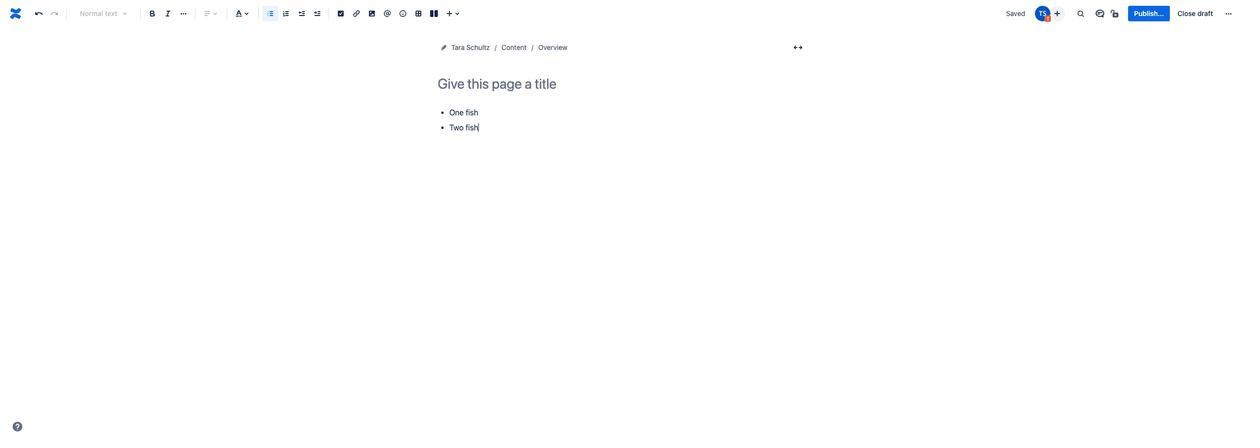 Task type: locate. For each thing, give the bounding box(es) containing it.
make page full-width image
[[792, 42, 804, 53]]

table image
[[413, 8, 424, 19]]

1 fish from the top
[[466, 108, 478, 117]]

action item image
[[335, 8, 347, 19]]

publish...
[[1135, 9, 1164, 17]]

mention image
[[382, 8, 393, 19]]

italic ⌘i image
[[162, 8, 174, 19]]

fish
[[466, 108, 478, 117], [466, 124, 478, 132]]

fish for two fish
[[466, 124, 478, 132]]

Main content area, start typing to enter text. text field
[[438, 106, 807, 135]]

one
[[449, 108, 464, 117]]

content
[[502, 43, 527, 51]]

link image
[[351, 8, 362, 19]]

layouts image
[[428, 8, 440, 19]]

tara schultz link
[[451, 42, 490, 53]]

bold ⌘b image
[[147, 8, 158, 19]]

close draft
[[1178, 9, 1214, 17]]

invite to edit image
[[1052, 8, 1064, 19]]

1 vertical spatial fish
[[466, 124, 478, 132]]

2 fish from the top
[[466, 124, 478, 132]]

tara schultz
[[451, 43, 490, 51]]

indent tab image
[[311, 8, 323, 19]]

fish right one
[[466, 108, 478, 117]]

fish right two
[[466, 124, 478, 132]]

one fish
[[449, 108, 478, 117]]

close draft button
[[1172, 6, 1219, 21]]

schultz
[[467, 43, 490, 51]]

saved
[[1007, 9, 1026, 17]]

numbered list ⌘⇧7 image
[[280, 8, 292, 19]]

confluence image
[[8, 6, 23, 21]]

tara
[[451, 43, 465, 51]]

0 vertical spatial fish
[[466, 108, 478, 117]]

find and replace image
[[1075, 8, 1087, 19]]

draft
[[1198, 9, 1214, 17]]

tara schultz image
[[1036, 6, 1051, 21]]

overview
[[538, 43, 568, 51]]

outdent ⇧tab image
[[296, 8, 307, 19]]

emoji image
[[397, 8, 409, 19]]

two fish
[[449, 124, 478, 132]]



Task type: vqa. For each thing, say whether or not it's contained in the screenshot.
the topmost fish
yes



Task type: describe. For each thing, give the bounding box(es) containing it.
more image
[[1223, 8, 1235, 19]]

content link
[[502, 42, 527, 53]]

bullet list ⌘⇧8 image
[[265, 8, 276, 19]]

fish for one fish
[[466, 108, 478, 117]]

add image, video, or file image
[[366, 8, 378, 19]]

comment icon image
[[1095, 8, 1106, 19]]

more formatting image
[[178, 8, 189, 19]]

help image
[[12, 422, 23, 433]]

close
[[1178, 9, 1196, 17]]

Give this page a title text field
[[438, 76, 807, 92]]

confluence image
[[8, 6, 23, 21]]

undo ⌘z image
[[33, 8, 45, 19]]

two
[[449, 124, 464, 132]]

move this page image
[[440, 44, 448, 51]]

publish... button
[[1129, 6, 1170, 21]]

redo ⌘⇧z image
[[49, 8, 60, 19]]

overview link
[[538, 42, 568, 53]]

no restrictions image
[[1110, 8, 1122, 19]]



